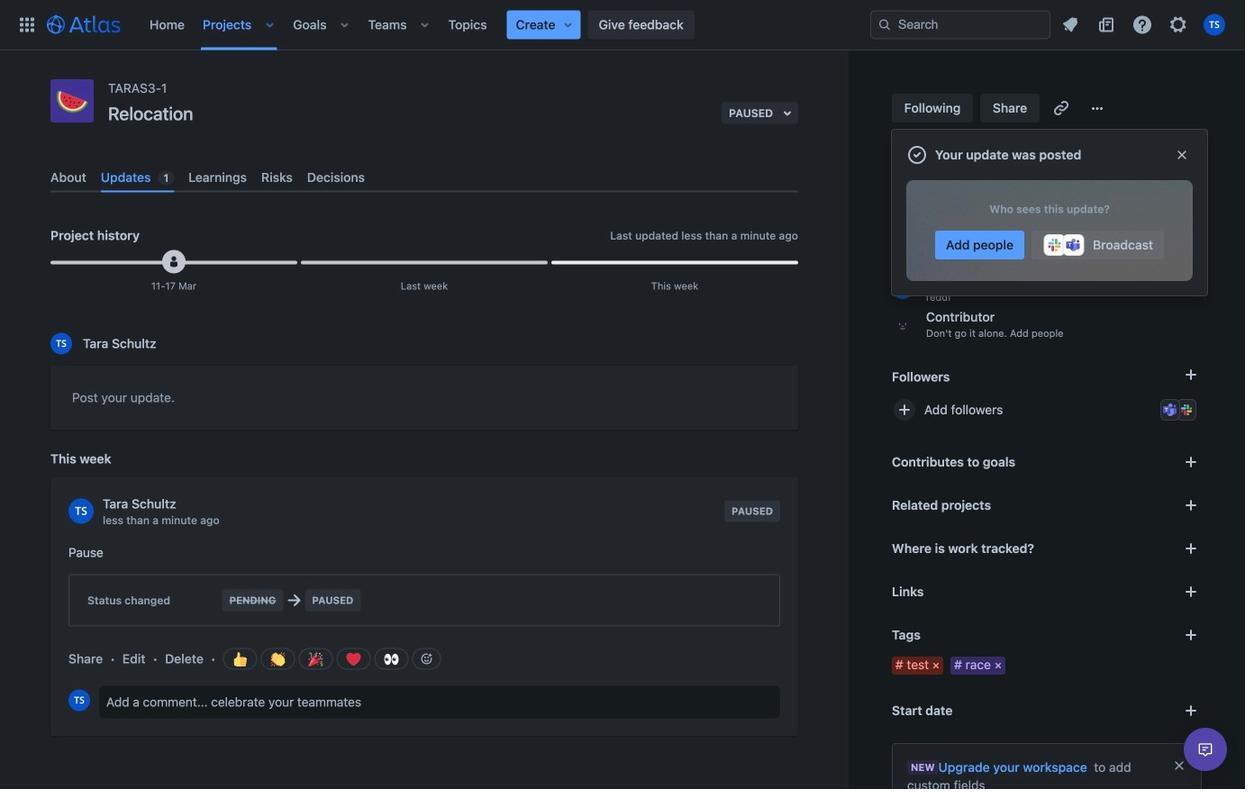 Task type: locate. For each thing, give the bounding box(es) containing it.
1 close tag image from the left
[[930, 659, 944, 673]]

close dialog image
[[1176, 148, 1190, 162]]

msteams logo showing  channels are connected to this project image
[[1164, 403, 1178, 417]]

:tada: image
[[309, 652, 323, 667], [309, 652, 323, 667]]

banner
[[0, 0, 1246, 50]]

:thumbsup: image
[[233, 652, 247, 667], [233, 652, 247, 667]]

account image
[[1204, 14, 1226, 36]]

tab list
[[43, 163, 806, 193]]

changed to image
[[283, 590, 305, 612]]

:clap: image
[[271, 652, 285, 667]]

:clap: image
[[271, 652, 285, 667]]

:heart: image
[[347, 652, 361, 667]]

:heart: image
[[347, 652, 361, 667]]

0 horizontal spatial close tag image
[[930, 659, 944, 673]]

close banner image
[[1173, 759, 1187, 773]]

close tag image
[[930, 659, 944, 673], [991, 659, 1006, 673]]

add a follower image
[[1181, 364, 1202, 386]]

1 horizontal spatial close tag image
[[991, 659, 1006, 673]]

None search field
[[871, 10, 1051, 39]]

switch to... image
[[16, 14, 38, 36]]

help image
[[1132, 14, 1154, 36]]

set start date image
[[1181, 700, 1202, 722]]

add reaction image
[[420, 652, 434, 667]]

2 close tag image from the left
[[991, 659, 1006, 673]]



Task type: describe. For each thing, give the bounding box(es) containing it.
slack logo showing nan channels are connected to this project image
[[1180, 403, 1194, 417]]

Search field
[[871, 10, 1051, 39]]

:eyes: image
[[384, 652, 399, 667]]

search image
[[878, 18, 892, 32]]

notifications image
[[1060, 14, 1082, 36]]

:eyes: image
[[384, 652, 399, 667]]

top element
[[11, 0, 871, 50]]

your update was posted image
[[907, 144, 928, 166]]

added new contributor image
[[167, 255, 181, 269]]

Main content area, start typing to enter text. text field
[[72, 387, 777, 415]]

settings image
[[1168, 14, 1190, 36]]

add follower image
[[894, 399, 916, 421]]

open intercom messenger image
[[1195, 739, 1217, 761]]



Task type: vqa. For each thing, say whether or not it's contained in the screenshot.
the "MSTeams logo showing  channels are connected to this project"
yes



